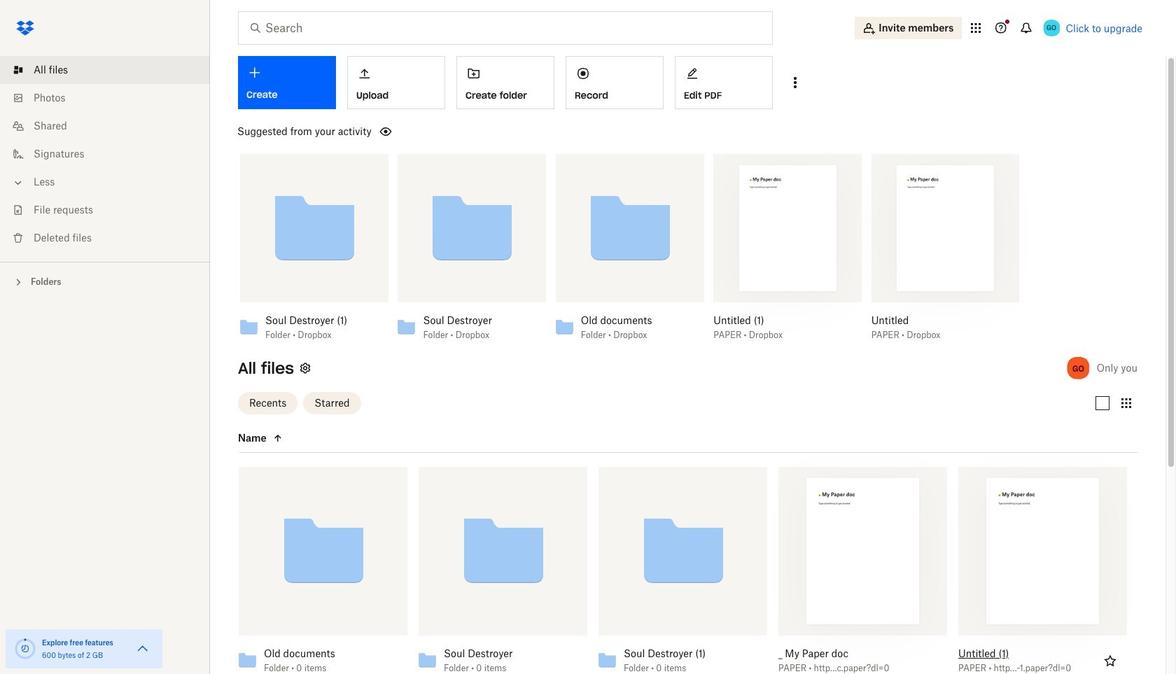 Task type: describe. For each thing, give the bounding box(es) containing it.
folder settings image
[[297, 360, 314, 377]]

folder, soul destroyer (1) row
[[593, 467, 768, 674]]

file, _ my paper doc.paper row
[[773, 467, 948, 674]]



Task type: locate. For each thing, give the bounding box(es) containing it.
folder, old documents row
[[233, 467, 408, 674]]

dropbox image
[[11, 14, 39, 42]]

Search in folder "Dropbox" text field
[[265, 20, 744, 36]]

quota usage progress bar
[[14, 638, 36, 660]]

list item
[[0, 56, 210, 84]]

folder, soul destroyer row
[[413, 467, 588, 674]]

file, untitled (1).paper row
[[953, 467, 1128, 674]]

less image
[[11, 176, 25, 190]]

list
[[0, 48, 210, 262]]

quota usage image
[[14, 638, 36, 660]]



Task type: vqa. For each thing, say whether or not it's contained in the screenshot.
Starred
no



